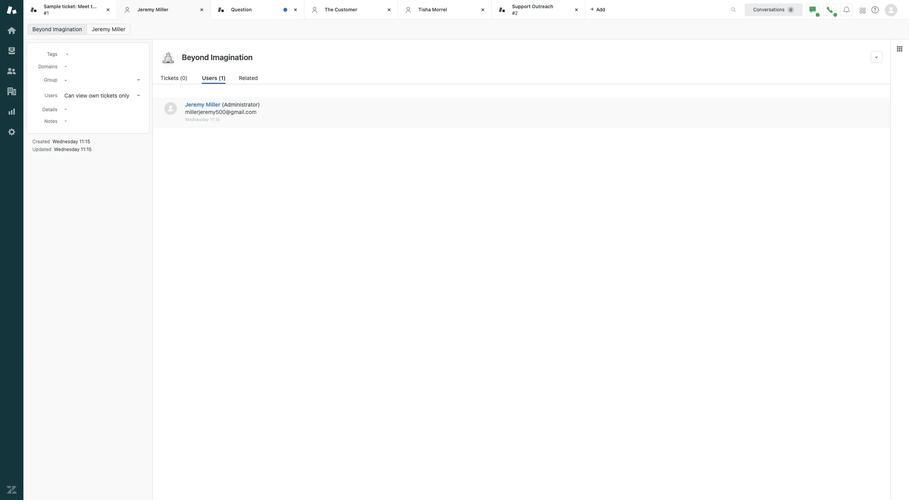 Task type: vqa. For each thing, say whether or not it's contained in the screenshot.
Close image inside tab
yes



Task type: describe. For each thing, give the bounding box(es) containing it.
jeremy inside jeremy miller ( administrator ) millerjeremy500@gmail.com wednesday 11:15
[[185, 101, 205, 108]]

add
[[597, 6, 606, 12]]

2 vertical spatial 11:15
[[81, 146, 92, 152]]

1 vertical spatial 11:15
[[79, 139, 90, 144]]

outreach
[[532, 4, 554, 9]]

1 horizontal spatial jeremy miller link
[[185, 101, 221, 108]]

sample
[[44, 4, 61, 9]]

related link
[[239, 74, 259, 84]]

apps image
[[897, 46, 903, 52]]

customers image
[[7, 66, 17, 76]]

beyond
[[32, 26, 51, 32]]

tickets
[[161, 75, 179, 81]]

only
[[119, 92, 129, 99]]

tabs tab list
[[23, 0, 723, 20]]

icon_org image
[[161, 51, 176, 67]]

2 vertical spatial wednesday
[[54, 146, 80, 152]]

zendesk support image
[[7, 5, 17, 15]]

zendesk image
[[7, 485, 17, 495]]

morrel
[[432, 7, 447, 12]]

conversations
[[754, 6, 785, 12]]

miller inside 'secondary' "element"
[[112, 26, 126, 32]]

updated
[[32, 146, 51, 152]]

add button
[[586, 0, 610, 19]]

tags
[[47, 51, 57, 57]]

tickets
[[101, 92, 117, 99]]

ticket
[[99, 4, 112, 9]]

details
[[42, 107, 57, 112]]

imagination
[[53, 26, 82, 32]]

wednesday inside jeremy miller ( administrator ) millerjeremy500@gmail.com wednesday 11:15
[[185, 117, 209, 122]]

related
[[239, 75, 258, 81]]

domains
[[38, 64, 57, 70]]

jeremy miller inside tab
[[137, 7, 168, 12]]

(0)
[[180, 75, 188, 81]]

miller inside jeremy miller tab
[[156, 7, 168, 12]]

get started image
[[7, 25, 17, 36]]

view
[[76, 92, 87, 99]]

1 close image from the left
[[104, 6, 112, 14]]

jeremy miller inside 'secondary' "element"
[[92, 26, 126, 32]]

the
[[91, 4, 98, 9]]

button displays agent's chat status as online. image
[[810, 6, 816, 13]]

group
[[44, 77, 57, 83]]

#2
[[512, 10, 518, 16]]

views image
[[7, 46, 17, 56]]

beyond imagination
[[32, 26, 82, 32]]

beyond imagination link
[[27, 24, 87, 35]]

created
[[32, 139, 50, 144]]

jeremy miller tab
[[117, 0, 211, 20]]

created wednesday 11:15 updated wednesday 11:15
[[32, 139, 92, 152]]

question tab
[[211, 0, 305, 20]]

support outreach #2
[[512, 4, 554, 16]]

)
[[258, 101, 260, 108]]

own
[[89, 92, 99, 99]]

administrator
[[224, 101, 258, 108]]

main element
[[0, 0, 23, 500]]

tisha morrel tab
[[398, 0, 492, 20]]

the customer tab
[[305, 0, 398, 20]]

jeremy inside tab
[[137, 7, 154, 12]]

zendesk products image
[[860, 8, 866, 13]]

jeremy miller link inside 'secondary' "element"
[[87, 24, 131, 35]]



Task type: locate. For each thing, give the bounding box(es) containing it.
users
[[202, 75, 217, 81], [45, 93, 57, 98]]

1 vertical spatial miller
[[112, 26, 126, 32]]

tisha morrel
[[419, 7, 447, 12]]

jeremy miller link down ticket
[[87, 24, 131, 35]]

1 vertical spatial jeremy miller
[[92, 26, 126, 32]]

notifications image
[[844, 6, 850, 13]]

conversations button
[[745, 3, 803, 16]]

jeremy inside 'secondary' "element"
[[92, 26, 110, 32]]

tab
[[23, 0, 117, 20], [492, 0, 586, 20]]

organizations image
[[7, 86, 17, 96]]

can
[[64, 92, 74, 99]]

miller
[[156, 7, 168, 12], [112, 26, 126, 32], [206, 101, 221, 108]]

1 vertical spatial wednesday
[[52, 139, 78, 144]]

-
[[64, 77, 67, 83]]

3 close image from the left
[[385, 6, 393, 14]]

support
[[512, 4, 531, 9]]

11:15 inside jeremy miller ( administrator ) millerjeremy500@gmail.com wednesday 11:15
[[210, 117, 220, 122]]

arrow down image for -
[[137, 79, 140, 81]]

0 horizontal spatial jeremy miller link
[[87, 24, 131, 35]]

close image
[[104, 6, 112, 14], [198, 6, 206, 14], [385, 6, 393, 14], [479, 6, 487, 14], [573, 6, 581, 14]]

11:15
[[210, 117, 220, 122], [79, 139, 90, 144], [81, 146, 92, 152]]

- button
[[62, 75, 143, 86]]

1 horizontal spatial miller
[[156, 7, 168, 12]]

arrow down image
[[137, 79, 140, 81], [137, 95, 140, 96]]

close image for jeremy miller
[[198, 6, 206, 14]]

1 horizontal spatial jeremy
[[137, 7, 154, 12]]

users up details
[[45, 93, 57, 98]]

2 tab from the left
[[492, 0, 586, 20]]

2 horizontal spatial jeremy
[[185, 101, 205, 108]]

wednesday right updated
[[54, 146, 80, 152]]

can view own tickets only
[[64, 92, 129, 99]]

wednesday down millerjeremy500@gmail.com
[[185, 117, 209, 122]]

question
[[231, 7, 252, 12]]

close image for tisha morrel
[[479, 6, 487, 14]]

1 vertical spatial jeremy miller link
[[185, 101, 221, 108]]

ticket:
[[62, 4, 77, 9]]

admin image
[[7, 127, 17, 137]]

0 vertical spatial arrow down image
[[137, 79, 140, 81]]

1 horizontal spatial jeremy miller
[[137, 7, 168, 12]]

tab containing sample ticket: meet the ticket
[[23, 0, 117, 20]]

2 vertical spatial miller
[[206, 101, 221, 108]]

0 vertical spatial jeremy miller link
[[87, 24, 131, 35]]

2 close image from the left
[[198, 6, 206, 14]]

miller inside jeremy miller ( administrator ) millerjeremy500@gmail.com wednesday 11:15
[[206, 101, 221, 108]]

2 arrow down image from the top
[[137, 95, 140, 96]]

0 vertical spatial wednesday
[[185, 117, 209, 122]]

1 horizontal spatial users
[[202, 75, 217, 81]]

users (1) link
[[202, 74, 226, 84]]

jeremy miller ( administrator ) millerjeremy500@gmail.com wednesday 11:15
[[185, 101, 260, 122]]

arrow down image inside can view own tickets only button
[[137, 95, 140, 96]]

can view own tickets only button
[[62, 90, 143, 101]]

0 vertical spatial 11:15
[[210, 117, 220, 122]]

the
[[325, 7, 334, 12]]

arrow down image left 'tickets'
[[137, 79, 140, 81]]

arrow down image for can view own tickets only
[[137, 95, 140, 96]]

0 horizontal spatial tab
[[23, 0, 117, 20]]

the customer
[[325, 7, 357, 12]]

4 close image from the left
[[479, 6, 487, 14]]

get help image
[[872, 6, 879, 13]]

2 vertical spatial jeremy
[[185, 101, 205, 108]]

None text field
[[180, 51, 868, 63]]

close image for the customer
[[385, 6, 393, 14]]

close image inside the customer tab
[[385, 6, 393, 14]]

users left the (1)
[[202, 75, 217, 81]]

1 vertical spatial jeremy
[[92, 26, 110, 32]]

close image
[[292, 6, 300, 14]]

1 vertical spatial arrow down image
[[137, 95, 140, 96]]

meet
[[78, 4, 89, 9]]

close image inside jeremy miller tab
[[198, 6, 206, 14]]

0 horizontal spatial jeremy
[[92, 26, 110, 32]]

users (1)
[[202, 75, 226, 81]]

jeremy miller link
[[87, 24, 131, 35], [185, 101, 221, 108]]

1 horizontal spatial tab
[[492, 0, 586, 20]]

2 horizontal spatial miller
[[206, 101, 221, 108]]

1 tab from the left
[[23, 0, 117, 20]]

users for users (1)
[[202, 75, 217, 81]]

(1)
[[219, 75, 226, 81]]

0 vertical spatial miller
[[156, 7, 168, 12]]

0 vertical spatial jeremy
[[137, 7, 154, 12]]

5 close image from the left
[[573, 6, 581, 14]]

(
[[222, 101, 224, 108]]

0 horizontal spatial users
[[45, 93, 57, 98]]

arrow down image inside - button
[[137, 79, 140, 81]]

tisha
[[419, 7, 431, 12]]

- field
[[63, 49, 143, 58]]

0 vertical spatial jeremy miller
[[137, 7, 168, 12]]

arrow down image right only
[[137, 95, 140, 96]]

#1
[[44, 10, 49, 16]]

millerjeremy500@gmail.com
[[185, 109, 257, 115]]

users for users
[[45, 93, 57, 98]]

0 vertical spatial users
[[202, 75, 217, 81]]

wednesday
[[185, 117, 209, 122], [52, 139, 78, 144], [54, 146, 80, 152]]

tab containing support outreach
[[492, 0, 586, 20]]

notes
[[44, 118, 57, 124]]

sample ticket: meet the ticket #1
[[44, 4, 112, 16]]

close image inside the tisha morrel tab
[[479, 6, 487, 14]]

tickets (0) link
[[161, 74, 189, 84]]

reporting image
[[7, 107, 17, 117]]

jeremy miller
[[137, 7, 168, 12], [92, 26, 126, 32]]

secondary element
[[23, 21, 910, 37]]

jeremy
[[137, 7, 154, 12], [92, 26, 110, 32], [185, 101, 205, 108]]

0 horizontal spatial miller
[[112, 26, 126, 32]]

wednesday right created
[[52, 139, 78, 144]]

0 horizontal spatial jeremy miller
[[92, 26, 126, 32]]

jeremy miller link up millerjeremy500@gmail.com
[[185, 101, 221, 108]]

1 arrow down image from the top
[[137, 79, 140, 81]]

1 vertical spatial users
[[45, 93, 57, 98]]

tickets (0)
[[161, 75, 188, 81]]

customer
[[335, 7, 357, 12]]



